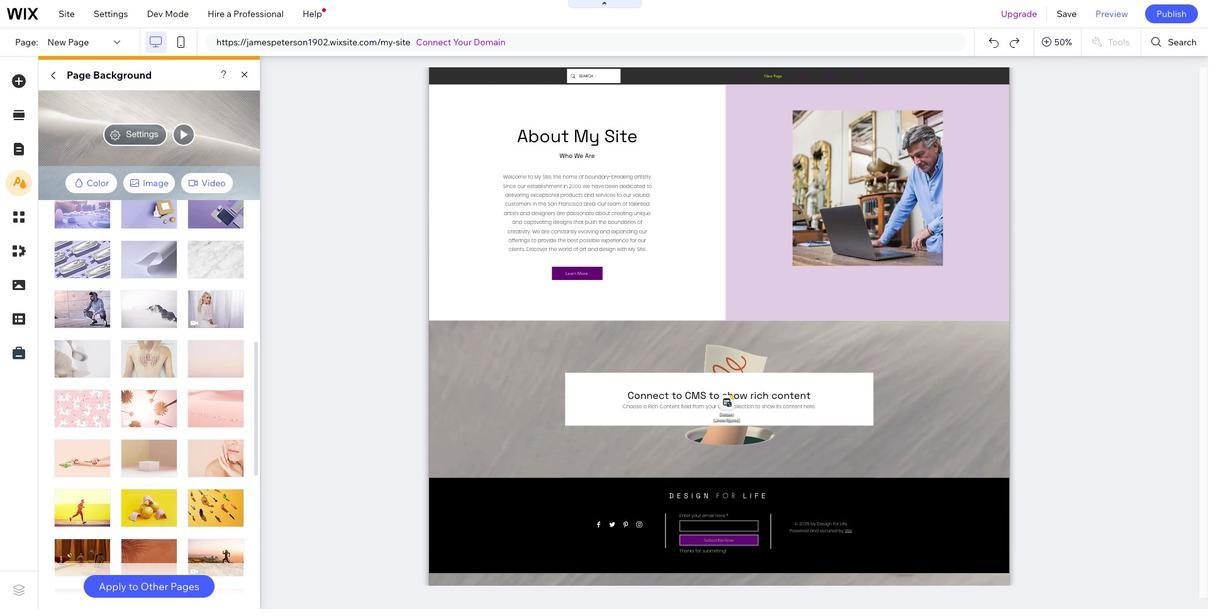 Task type: describe. For each thing, give the bounding box(es) containing it.
color
[[87, 178, 109, 189]]

background
[[93, 69, 152, 81]]

new page
[[48, 37, 89, 48]]

0 vertical spatial settings
[[94, 8, 128, 20]]

a
[[227, 8, 232, 20]]

save
[[1057, 8, 1077, 20]]

preview
[[1096, 8, 1129, 20]]

other
[[141, 580, 168, 593]]

dev
[[147, 8, 163, 20]]

search
[[1169, 37, 1197, 48]]

tools
[[1108, 37, 1130, 48]]

page background
[[67, 69, 152, 81]]

mode
[[165, 8, 189, 20]]

video
[[202, 178, 226, 189]]

save button
[[1048, 0, 1087, 28]]

1 vertical spatial page
[[67, 69, 91, 81]]

50%
[[1055, 37, 1073, 48]]

hire a professional
[[208, 8, 284, 20]]

hire
[[208, 8, 225, 20]]

image
[[143, 178, 169, 189]]

site
[[396, 37, 411, 48]]

domain
[[474, 37, 506, 48]]

dev mode
[[147, 8, 189, 20]]

1 vertical spatial settings
[[126, 129, 158, 139]]

new
[[48, 37, 66, 48]]

https://jamespeterson1902.wixsite.com/my-site connect your domain
[[217, 37, 506, 48]]

apply to other pages
[[99, 580, 199, 593]]

professional
[[234, 8, 284, 20]]



Task type: locate. For each thing, give the bounding box(es) containing it.
upgrade
[[1001, 8, 1038, 20]]

publish button
[[1146, 4, 1199, 23]]

to
[[129, 580, 138, 593]]

your
[[453, 37, 472, 48]]

50% button
[[1035, 28, 1081, 56]]

preview button
[[1087, 0, 1138, 28]]

apply
[[99, 580, 127, 593]]

search button
[[1142, 28, 1209, 56]]

pages
[[171, 580, 199, 593]]

help
[[303, 8, 322, 20]]

settings left dev
[[94, 8, 128, 20]]

page right new
[[68, 37, 89, 48]]

settings
[[94, 8, 128, 20], [126, 129, 158, 139]]

site
[[59, 8, 75, 20]]

connect
[[416, 37, 451, 48]]

settings up the 'image'
[[126, 129, 158, 139]]

page down new page
[[67, 69, 91, 81]]

https://jamespeterson1902.wixsite.com/my-
[[217, 37, 396, 48]]

0 vertical spatial page
[[68, 37, 89, 48]]

apply to other pages button
[[84, 575, 215, 598]]

tools button
[[1082, 28, 1141, 56]]

publish
[[1157, 8, 1187, 20]]

page
[[68, 37, 89, 48], [67, 69, 91, 81]]



Task type: vqa. For each thing, say whether or not it's contained in the screenshot.
Section: Search Results
no



